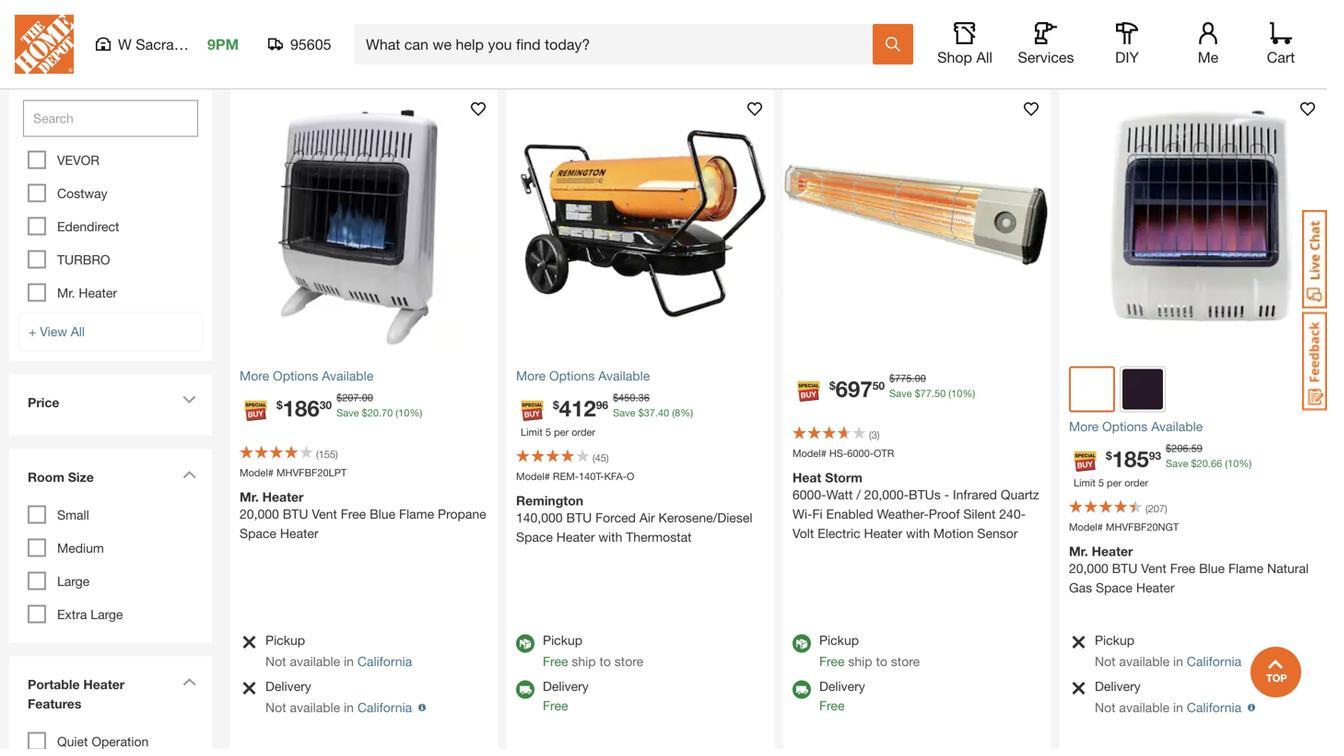Task type: vqa. For each thing, say whether or not it's contained in the screenshot.
Lemon
no



Task type: describe. For each thing, give the bounding box(es) containing it.
brand
[[28, 69, 65, 84]]

delivery free for 140,000 btu forced air kerosene/diesel space heater with thermostat image
[[543, 679, 589, 713]]

brand link
[[18, 58, 203, 100]]

( 3 )
[[869, 429, 880, 441]]

30
[[320, 399, 332, 411]]

) for 412
[[606, 452, 609, 464]]

air
[[639, 510, 655, 525]]

available for pickup image for 140,000 btu forced air kerosene/diesel space heater with thermostat image
[[516, 634, 534, 653]]

240-
[[999, 506, 1026, 522]]

heat storm 6000-watt / 20,000-btus - infrared quartz wi-fi enabled weather-proof silent 240- volt electric heater with motion sensor
[[793, 470, 1039, 541]]

pickup free ship to store for available for pickup icon for 6000-watt / 20,000-btus - infrared quartz wi-fi enabled weather-proof silent 240-volt electric heater with motion sensor image
[[819, 633, 920, 669]]

limited stock for pickup image for 186
[[240, 634, 257, 650]]

limit for 412
[[521, 426, 543, 438]]

the home depot logo image
[[15, 15, 74, 74]]

pickup for 185
[[1095, 633, 1134, 648]]

pickup not available in california for 185
[[1095, 633, 1241, 669]]

412
[[559, 395, 596, 421]]

$ inside the $ 412 96
[[553, 399, 559, 411]]

storm
[[825, 470, 863, 485]]

77
[[920, 388, 932, 399]]

2 horizontal spatial available
[[1151, 419, 1203, 434]]

large link
[[57, 574, 90, 589]]

more options available for 412
[[516, 368, 650, 383]]

+
[[29, 324, 36, 339]]

electric
[[818, 526, 860, 541]]

save for 206
[[1166, 458, 1188, 470]]

450
[[619, 392, 635, 404]]

to for 6000-watt / 20,000-btus - infrared quartz wi-fi enabled weather-proof silent 240-volt electric heater with motion sensor image
[[876, 654, 887, 669]]

space inside mr. heater 20,000 btu vent free blue flame natural gas space heater
[[1096, 580, 1133, 595]]

95605 button
[[268, 35, 332, 53]]

( up 140t-
[[593, 452, 595, 464]]

50 inside $ 697 50
[[872, 379, 885, 392]]

propane
[[438, 506, 486, 522]]

model# mhvfbf20ngt
[[1069, 521, 1179, 533]]

room size link
[[18, 458, 203, 501]]

vevor
[[57, 153, 99, 168]]

96
[[596, 399, 608, 411]]

thermostat
[[626, 529, 692, 545]]

available for 186
[[322, 368, 373, 383]]

shop
[[937, 48, 972, 66]]

model# hs-6000-otr
[[793, 447, 894, 459]]

order for 185
[[1124, 477, 1148, 489]]

1 horizontal spatial large
[[91, 607, 123, 622]]

flame for 186
[[399, 506, 434, 522]]

medium link
[[57, 540, 104, 556]]

155
[[319, 448, 335, 460]]

4 delivery from the left
[[1095, 679, 1141, 694]]

( up mhvfbf20ngt
[[1145, 503, 1148, 515]]

btus
[[909, 487, 941, 502]]

-
[[944, 487, 949, 502]]

( 207 )
[[1145, 503, 1167, 515]]

206
[[1171, 442, 1188, 454]]

10 inside $ 206 . 59 save $ 20 . 66 ( 10 %) limit 5 per order
[[1228, 458, 1239, 470]]

140t-
[[579, 470, 604, 482]]

blue for 185
[[1199, 561, 1225, 576]]

95605
[[290, 35, 331, 53]]

10 for 186
[[398, 407, 410, 419]]

mr. heater
[[57, 285, 117, 300]]

$ 186 30
[[276, 395, 332, 421]]

00 for 186
[[362, 392, 373, 404]]

w sacramento 9pm
[[118, 35, 239, 53]]

btu for 185
[[1112, 561, 1138, 576]]

40
[[658, 407, 669, 419]]

turbro
[[57, 252, 110, 267]]

delivery free for 6000-watt / 20,000-btus - infrared quartz wi-fi enabled weather-proof silent 240-volt electric heater with motion sensor image
[[819, 679, 865, 713]]

enabled
[[826, 506, 873, 522]]

mhvfbf20lpt
[[276, 467, 347, 479]]

36
[[638, 392, 650, 404]]

$ 207 . 00 save $ 20 . 70 ( 10 %)
[[336, 392, 422, 419]]

wi-
[[793, 506, 812, 522]]

natural
[[1267, 561, 1309, 576]]

all inside button
[[976, 48, 992, 66]]

model# rem-140t-kfa-o
[[516, 470, 634, 482]]

weather-
[[877, 506, 929, 522]]

20 for 59
[[1197, 458, 1208, 470]]

with inside heat storm 6000-watt / 20,000-btus - infrared quartz wi-fi enabled weather-proof silent 240- volt electric heater with motion sensor
[[906, 526, 930, 541]]

pickup for 412
[[543, 633, 582, 648]]

$ 775 . 00 save $ 77 . 50 ( 10 %)
[[889, 372, 975, 399]]

( up the model# hs-6000-otr
[[869, 429, 871, 441]]

66
[[1211, 458, 1222, 470]]

space inside remington 140,000 btu forced air kerosene/diesel space heater with thermostat
[[516, 529, 553, 545]]

$ 185 93
[[1106, 446, 1161, 472]]

limited stock for pickup image for 185
[[1069, 634, 1086, 650]]

model# for 412
[[516, 470, 550, 482]]

me button
[[1179, 22, 1238, 66]]

small link
[[57, 507, 89, 523]]

heater inside portable heater features
[[83, 677, 125, 692]]

50 inside $ 775 . 00 save $ 77 . 50 ( 10 %)
[[934, 388, 946, 399]]

5 for 412
[[545, 426, 551, 438]]

limit for 185
[[1074, 477, 1096, 489]]

$ inside $ 186 30
[[276, 399, 283, 411]]

( inside $ 207 . 00 save $ 20 . 70 ( 10 %)
[[396, 407, 398, 419]]

45
[[595, 452, 606, 464]]

infomation about this product's shipping availabilty image for 185
[[1241, 704, 1255, 711]]

edendirect
[[57, 219, 119, 234]]

185
[[1112, 446, 1149, 472]]

small
[[57, 507, 89, 523]]

$ inside $ 697 50
[[829, 379, 836, 392]]

2 horizontal spatial more options available
[[1069, 419, 1203, 434]]

vent for 185
[[1141, 561, 1166, 576]]

available for 412
[[598, 368, 650, 383]]

20 for 00
[[367, 407, 379, 419]]

heater inside heat storm 6000-watt / 20,000-btus - infrared quartz wi-fi enabled weather-proof silent 240- volt electric heater with motion sensor
[[864, 526, 902, 541]]

extra large
[[57, 607, 123, 622]]

store for 6000-watt / 20,000-btus - infrared quartz wi-fi enabled weather-proof silent 240-volt electric heater with motion sensor image
[[891, 654, 920, 669]]

6000-watt / 20,000-btus - infrared quartz wi-fi enabled weather-proof silent 240-volt electric heater with motion sensor image
[[783, 90, 1051, 357]]

more options available link for 412
[[516, 366, 765, 386]]

model# up heat
[[793, 447, 827, 459]]

2 horizontal spatial more
[[1069, 419, 1099, 434]]

room size
[[28, 470, 94, 485]]

mr. heater link
[[57, 285, 117, 300]]

available shipping image for 140,000 btu forced air kerosene/diesel space heater with thermostat image available for pickup icon
[[516, 681, 534, 699]]

hs-
[[829, 447, 847, 459]]

features
[[28, 696, 81, 711]]

services button
[[1016, 22, 1075, 66]]

live chat image
[[1302, 210, 1327, 309]]

$ 206 . 59 save $ 20 . 66 ( 10 %) limit 5 per order
[[1074, 442, 1252, 489]]

( 45 )
[[593, 452, 609, 464]]

/
[[856, 487, 861, 502]]

mr. for 186
[[240, 489, 259, 505]]

186
[[283, 395, 320, 421]]

blue for 186
[[370, 506, 395, 522]]

( 155 )
[[316, 448, 338, 460]]

heat
[[793, 470, 821, 485]]

697
[[836, 376, 872, 402]]

( up mhvfbf20lpt
[[316, 448, 319, 460]]

model# for 185
[[1069, 521, 1103, 533]]

o
[[627, 470, 634, 482]]

watt
[[826, 487, 853, 502]]

save for 775
[[889, 388, 912, 399]]

%) for $ 207 . 00 save $ 20 . 70 ( 10 %)
[[410, 407, 422, 419]]

medium
[[57, 540, 104, 556]]

portable heater features link
[[18, 666, 203, 728]]

775
[[895, 372, 912, 384]]

model# for 186
[[240, 467, 274, 479]]

gas
[[1069, 580, 1092, 595]]

( inside $ 206 . 59 save $ 20 . 66 ( 10 %) limit 5 per order
[[1225, 458, 1228, 470]]

1 compare from the left
[[352, 35, 405, 51]]

diy button
[[1098, 22, 1157, 66]]

8
[[675, 407, 680, 419]]

more for 412
[[516, 368, 546, 383]]

70
[[382, 407, 393, 419]]

Search text field
[[23, 100, 198, 137]]

59
[[1191, 442, 1202, 454]]

140,000
[[516, 510, 563, 525]]

volt
[[793, 526, 814, 541]]



Task type: locate. For each thing, give the bounding box(es) containing it.
( right 40
[[672, 407, 675, 419]]

otr
[[874, 447, 894, 459]]

save down 775
[[889, 388, 912, 399]]

per down 185 on the bottom
[[1107, 477, 1122, 489]]

2 delivery free from the left
[[819, 679, 865, 713]]

white image
[[1073, 370, 1111, 409]]

blue inside mr. heater 20,000 btu vent free blue flame propane space heater
[[370, 506, 395, 522]]

2 store from the left
[[891, 654, 920, 669]]

1 available for pickup image from the left
[[516, 634, 534, 653]]

0 horizontal spatial 20
[[367, 407, 379, 419]]

available up 206
[[1151, 419, 1203, 434]]

20,000 inside mr. heater 20,000 btu vent free blue flame propane space heater
[[240, 506, 279, 522]]

ship for 6000-watt / 20,000-btus - infrared quartz wi-fi enabled weather-proof silent 240-volt electric heater with motion sensor image
[[848, 654, 872, 669]]

more options available for 186
[[240, 368, 373, 383]]

ship for 140,000 btu forced air kerosene/diesel space heater with thermostat image
[[572, 654, 596, 669]]

1 horizontal spatial per
[[1107, 477, 1122, 489]]

0 horizontal spatial blue
[[370, 506, 395, 522]]

more options available up '$ 185 93'
[[1069, 419, 1203, 434]]

large right extra
[[91, 607, 123, 622]]

save inside $ 207 . 00 save $ 20 . 70 ( 10 %)
[[336, 407, 359, 419]]

0 vertical spatial mr.
[[57, 285, 75, 300]]

not available in
[[265, 700, 357, 715], [1095, 700, 1187, 715]]

0 horizontal spatial 10
[[398, 407, 410, 419]]

pickup free ship to store
[[543, 633, 643, 669], [819, 633, 920, 669]]

0 horizontal spatial 50
[[872, 379, 885, 392]]

2 horizontal spatial more options available link
[[1069, 417, 1318, 436]]

) up mhvfbf20ngt
[[1165, 503, 1167, 515]]

1 horizontal spatial 20,000
[[1069, 561, 1108, 576]]

(
[[949, 388, 951, 399], [396, 407, 398, 419], [672, 407, 675, 419], [869, 429, 871, 441], [316, 448, 319, 460], [593, 452, 595, 464], [1225, 458, 1228, 470], [1145, 503, 1148, 515]]

model# mhvfbf20lpt
[[240, 467, 347, 479]]

space right gas
[[1096, 580, 1133, 595]]

2 pickup from the left
[[543, 633, 582, 648]]

1 to from the left
[[599, 654, 611, 669]]

available for pickup image for 6000-watt / 20,000-btus - infrared quartz wi-fi enabled weather-proof silent 240-volt electric heater with motion sensor image
[[793, 634, 811, 653]]

limit inside $ 206 . 59 save $ 20 . 66 ( 10 %) limit 5 per order
[[1074, 477, 1096, 489]]

207
[[342, 392, 359, 404], [1148, 503, 1165, 515]]

0 horizontal spatial 5
[[545, 426, 551, 438]]

2 to from the left
[[876, 654, 887, 669]]

delivery
[[265, 679, 311, 694], [543, 679, 589, 694], [819, 679, 865, 694], [1095, 679, 1141, 694]]

0 horizontal spatial 6000-
[[793, 487, 826, 502]]

1 horizontal spatial more options available link
[[516, 366, 765, 386]]

order
[[572, 426, 595, 438], [1124, 477, 1148, 489]]

pickup not available in california
[[265, 633, 412, 669], [1095, 633, 1241, 669]]

per
[[554, 426, 569, 438], [1107, 477, 1122, 489]]

0 horizontal spatial order
[[572, 426, 595, 438]]

20,000 inside mr. heater 20,000 btu vent free blue flame natural gas space heater
[[1069, 561, 1108, 576]]

1 horizontal spatial ship
[[848, 654, 872, 669]]

50 left 775
[[872, 379, 885, 392]]

0 horizontal spatial per
[[554, 426, 569, 438]]

1 horizontal spatial not available in
[[1095, 700, 1187, 715]]

2 horizontal spatial mr.
[[1069, 544, 1088, 559]]

per down "412"
[[554, 426, 569, 438]]

vent
[[312, 506, 337, 522], [1141, 561, 1166, 576]]

1 horizontal spatial 5
[[1098, 477, 1104, 489]]

1 horizontal spatial available
[[598, 368, 650, 383]]

to
[[599, 654, 611, 669], [876, 654, 887, 669]]

1 pickup from the left
[[265, 633, 305, 648]]

$ inside '$ 185 93'
[[1106, 449, 1112, 462]]

1 vertical spatial all
[[71, 324, 85, 339]]

6000- down 3
[[847, 447, 874, 459]]

0 horizontal spatial vent
[[312, 506, 337, 522]]

extra large link
[[57, 607, 123, 622]]

caret icon image inside room size link
[[182, 470, 196, 479]]

model#
[[793, 447, 827, 459], [240, 467, 274, 479], [516, 470, 550, 482], [1069, 521, 1103, 533]]

1 vertical spatial 10
[[398, 407, 410, 419]]

options
[[273, 368, 318, 383], [549, 368, 595, 383], [1102, 419, 1148, 434]]

services
[[1018, 48, 1074, 66]]

order for 412
[[572, 426, 595, 438]]

0 horizontal spatial 207
[[342, 392, 359, 404]]

kfa-
[[604, 470, 627, 482]]

fi
[[812, 506, 823, 522]]

0 vertical spatial 20
[[367, 407, 379, 419]]

pickup not available in california for 186
[[265, 633, 412, 669]]

1 horizontal spatial options
[[549, 368, 595, 383]]

20 inside $ 207 . 00 save $ 20 . 70 ( 10 %)
[[367, 407, 379, 419]]

options for 412
[[549, 368, 595, 383]]

6000- down heat
[[793, 487, 826, 502]]

) for 186
[[335, 448, 338, 460]]

costway
[[57, 186, 108, 201]]

1 delivery free from the left
[[543, 679, 589, 713]]

mr. inside mr. heater 20,000 btu vent free blue flame propane space heater
[[240, 489, 259, 505]]

What can we help you find today? search field
[[366, 25, 872, 64]]

1 vertical spatial blue
[[1199, 561, 1225, 576]]

0 horizontal spatial ship
[[572, 654, 596, 669]]

2 infomation about this product's shipping availabilty image from the left
[[1241, 704, 1255, 711]]

2 pickup free ship to store from the left
[[819, 633, 920, 669]]

1 vertical spatial 207
[[1148, 503, 1165, 515]]

1 caret icon image from the top
[[182, 396, 196, 404]]

btu down model# mhvfbf20lpt
[[283, 506, 308, 522]]

model# left mhvfbf20ngt
[[1069, 521, 1103, 533]]

with inside remington 140,000 btu forced air kerosene/diesel space heater with thermostat
[[598, 529, 622, 545]]

0 horizontal spatial btu
[[283, 506, 308, 522]]

sacramento
[[136, 35, 216, 53]]

large up extra
[[57, 574, 90, 589]]

207 for (
[[1148, 503, 1165, 515]]

%) inside $ 775 . 00 save $ 77 . 50 ( 10 %)
[[962, 388, 975, 399]]

1 horizontal spatial 10
[[951, 388, 962, 399]]

more options available up $ 186 30
[[240, 368, 373, 383]]

10 right 70
[[398, 407, 410, 419]]

2 horizontal spatial btu
[[1112, 561, 1138, 576]]

save inside $ 450 . 36 save $ 37 . 40 ( 8 %) limit 5 per order
[[613, 407, 635, 419]]

options up 185 on the bottom
[[1102, 419, 1148, 434]]

black image
[[1122, 369, 1163, 410]]

%) right 77
[[962, 388, 975, 399]]

space down model# mhvfbf20lpt
[[240, 526, 276, 541]]

( right "66"
[[1225, 458, 1228, 470]]

price link
[[18, 384, 203, 426]]

in
[[344, 654, 354, 669], [1173, 654, 1183, 669], [344, 700, 354, 715], [1173, 700, 1183, 715]]

20,000 btu vent free blue flame propane space heater image
[[230, 90, 498, 357]]

0 vertical spatial large
[[57, 574, 90, 589]]

0 horizontal spatial 00
[[362, 392, 373, 404]]

turbro link
[[57, 252, 110, 267]]

1 horizontal spatial 207
[[1148, 503, 1165, 515]]

0 horizontal spatial more
[[240, 368, 269, 383]]

more
[[240, 368, 269, 383], [516, 368, 546, 383], [1069, 419, 1099, 434]]

compare
[[352, 35, 405, 51], [905, 35, 958, 51], [1181, 35, 1235, 51]]

0 horizontal spatial large
[[57, 574, 90, 589]]

5 inside $ 206 . 59 save $ 20 . 66 ( 10 %) limit 5 per order
[[1098, 477, 1104, 489]]

0 vertical spatial 207
[[342, 392, 359, 404]]

2 available shipping image from the left
[[793, 681, 811, 699]]

space
[[240, 526, 276, 541], [516, 529, 553, 545], [1096, 580, 1133, 595]]

caret icon image for portable heater features
[[182, 678, 196, 686]]

save inside $ 206 . 59 save $ 20 . 66 ( 10 %) limit 5 per order
[[1166, 458, 1188, 470]]

size
[[68, 470, 94, 485]]

more options available link up "59"
[[1069, 417, 1318, 436]]

0 vertical spatial caret icon image
[[182, 396, 196, 404]]

1 vertical spatial 6000-
[[793, 487, 826, 502]]

( right 70
[[396, 407, 398, 419]]

2 not available in from the left
[[1095, 700, 1187, 715]]

cart
[[1267, 48, 1295, 66]]

1 horizontal spatial to
[[876, 654, 887, 669]]

1 store from the left
[[614, 654, 643, 669]]

california link
[[357, 654, 412, 669], [1187, 654, 1241, 669], [357, 700, 426, 715], [1187, 700, 1255, 715]]

207 right 30
[[342, 392, 359, 404]]

0 horizontal spatial available for pickup image
[[516, 634, 534, 653]]

all right view
[[71, 324, 85, 339]]

available shipping image for available for pickup icon for 6000-watt / 20,000-btus - infrared quartz wi-fi enabled weather-proof silent 240-volt electric heater with motion sensor image
[[793, 681, 811, 699]]

0 horizontal spatial mr.
[[57, 285, 75, 300]]

10 inside $ 207 . 00 save $ 20 . 70 ( 10 %)
[[398, 407, 410, 419]]

all right shop
[[976, 48, 992, 66]]

6000- for storm
[[793, 487, 826, 502]]

20,000 down model# mhvfbf20lpt
[[240, 506, 279, 522]]

save down 450
[[613, 407, 635, 419]]

2 available for pickup image from the left
[[793, 634, 811, 653]]

) for 185
[[1165, 503, 1167, 515]]

extra
[[57, 607, 87, 622]]

1 vertical spatial 20,000
[[1069, 561, 1108, 576]]

edendirect link
[[57, 219, 119, 234]]

mr. for 185
[[1069, 544, 1088, 559]]

6000- inside heat storm 6000-watt / 20,000-btus - infrared quartz wi-fi enabled weather-proof silent 240- volt electric heater with motion sensor
[[793, 487, 826, 502]]

1 horizontal spatial infomation about this product's shipping availabilty image
[[1241, 704, 1255, 711]]

) up otr
[[877, 429, 880, 441]]

1 horizontal spatial 6000-
[[847, 447, 874, 459]]

1 horizontal spatial limit
[[1074, 477, 1096, 489]]

1 vertical spatial 5
[[1098, 477, 1104, 489]]

0 horizontal spatial more options available
[[240, 368, 373, 383]]

20,000 btu vent free blue flame natural gas space heater image
[[1060, 90, 1327, 357]]

free inside mr. heater 20,000 btu vent free blue flame propane space heater
[[341, 506, 366, 522]]

0 vertical spatial blue
[[370, 506, 395, 522]]

3 pickup from the left
[[819, 633, 859, 648]]

order down the $ 412 96
[[572, 426, 595, 438]]

mr. down model# mhvfbf20lpt
[[240, 489, 259, 505]]

20
[[367, 407, 379, 419], [1197, 458, 1208, 470]]

1 horizontal spatial available shipping image
[[793, 681, 811, 699]]

1 infomation about this product's shipping availabilty image from the left
[[412, 704, 426, 711]]

blue
[[370, 506, 395, 522], [1199, 561, 1225, 576]]

limit up model# rem-140t-kfa-o
[[521, 426, 543, 438]]

limit inside $ 450 . 36 save $ 37 . 40 ( 8 %) limit 5 per order
[[521, 426, 543, 438]]

options up "412"
[[549, 368, 595, 383]]

%) for $ 206 . 59 save $ 20 . 66 ( 10 %) limit 5 per order
[[1239, 458, 1252, 470]]

more options available link up 36
[[516, 366, 765, 386]]

blue left natural
[[1199, 561, 1225, 576]]

options for 186
[[273, 368, 318, 383]]

1 pickup not available in california from the left
[[265, 633, 412, 669]]

00 inside $ 775 . 00 save $ 77 . 50 ( 10 %)
[[915, 372, 926, 384]]

per inside $ 450 . 36 save $ 37 . 40 ( 8 %) limit 5 per order
[[554, 426, 569, 438]]

caret icon image inside price link
[[182, 396, 196, 404]]

1 horizontal spatial vent
[[1141, 561, 1166, 576]]

save for 450
[[613, 407, 635, 419]]

0 vertical spatial flame
[[399, 506, 434, 522]]

mr. heater 20,000 btu vent free blue flame propane space heater
[[240, 489, 486, 541]]

order down '$ 185 93'
[[1124, 477, 1148, 489]]

20,000 up gas
[[1069, 561, 1108, 576]]

%) right "66"
[[1239, 458, 1252, 470]]

2 horizontal spatial 10
[[1228, 458, 1239, 470]]

mr. down "turbro" link
[[57, 285, 75, 300]]

save right 30
[[336, 407, 359, 419]]

( inside $ 450 . 36 save $ 37 . 40 ( 8 %) limit 5 per order
[[672, 407, 675, 419]]

store for 140,000 btu forced air kerosene/diesel space heater with thermostat image
[[614, 654, 643, 669]]

5 inside $ 450 . 36 save $ 37 . 40 ( 8 %) limit 5 per order
[[545, 426, 551, 438]]

to for 140,000 btu forced air kerosene/diesel space heater with thermostat image
[[599, 654, 611, 669]]

1 vertical spatial limit
[[1074, 477, 1096, 489]]

vent inside mr. heater 20,000 btu vent free blue flame natural gas space heater
[[1141, 561, 1166, 576]]

with down forced
[[598, 529, 622, 545]]

caret icon image for room size
[[182, 470, 196, 479]]

0 horizontal spatial pickup not available in california
[[265, 633, 412, 669]]

order inside $ 450 . 36 save $ 37 . 40 ( 8 %) limit 5 per order
[[572, 426, 595, 438]]

limited stock for pickup image
[[1069, 681, 1086, 696]]

1 horizontal spatial order
[[1124, 477, 1148, 489]]

0 horizontal spatial available
[[322, 368, 373, 383]]

available for pickup image
[[516, 634, 534, 653], [793, 634, 811, 653]]

heater inside remington 140,000 btu forced air kerosene/diesel space heater with thermostat
[[556, 529, 595, 545]]

$
[[889, 372, 895, 384], [829, 379, 836, 392], [915, 388, 920, 399], [336, 392, 342, 404], [613, 392, 619, 404], [276, 399, 283, 411], [553, 399, 559, 411], [362, 407, 367, 419], [638, 407, 644, 419], [1166, 442, 1171, 454], [1106, 449, 1112, 462], [1191, 458, 1197, 470]]

0 horizontal spatial not available in
[[265, 700, 357, 715]]

2 caret icon image from the top
[[182, 470, 196, 479]]

model# up remington
[[516, 470, 550, 482]]

%) right 40
[[680, 407, 693, 419]]

btu down model# mhvfbf20ngt
[[1112, 561, 1138, 576]]

all
[[976, 48, 992, 66], [71, 324, 85, 339]]

20 left 70
[[367, 407, 379, 419]]

1 horizontal spatial more options available
[[516, 368, 650, 383]]

00 right 30
[[362, 392, 373, 404]]

with down weather-
[[906, 526, 930, 541]]

2 pickup not available in california from the left
[[1095, 633, 1241, 669]]

207 for $
[[342, 392, 359, 404]]

pickup free ship to store for 140,000 btu forced air kerosene/diesel space heater with thermostat image available for pickup icon
[[543, 633, 643, 669]]

room
[[28, 470, 64, 485]]

order inside $ 206 . 59 save $ 20 . 66 ( 10 %) limit 5 per order
[[1124, 477, 1148, 489]]

) up kfa-
[[606, 452, 609, 464]]

2 horizontal spatial options
[[1102, 419, 1148, 434]]

per inside $ 206 . 59 save $ 20 . 66 ( 10 %) limit 5 per order
[[1107, 477, 1122, 489]]

blue left the propane
[[370, 506, 395, 522]]

flame inside mr. heater 20,000 btu vent free blue flame natural gas space heater
[[1228, 561, 1264, 576]]

20,000-
[[864, 487, 909, 502]]

2 delivery from the left
[[543, 679, 589, 694]]

delivery free
[[543, 679, 589, 713], [819, 679, 865, 713]]

vent for 186
[[312, 506, 337, 522]]

not available in for 185
[[1095, 700, 1187, 715]]

0 vertical spatial 6000-
[[847, 447, 874, 459]]

0 horizontal spatial limit
[[521, 426, 543, 438]]

0 horizontal spatial store
[[614, 654, 643, 669]]

infomation about this product's shipping availabilty image
[[412, 704, 426, 711], [1241, 704, 1255, 711]]

3 delivery from the left
[[819, 679, 865, 694]]

1 vertical spatial large
[[91, 607, 123, 622]]

infrared
[[953, 487, 997, 502]]

not available in for 186
[[265, 700, 357, 715]]

1 horizontal spatial 20
[[1197, 458, 1208, 470]]

6000- for hs-
[[847, 447, 874, 459]]

available up 450
[[598, 368, 650, 383]]

1 horizontal spatial blue
[[1199, 561, 1225, 576]]

1 horizontal spatial space
[[516, 529, 553, 545]]

20 left "66"
[[1197, 458, 1208, 470]]

limited stock for pickup image
[[240, 634, 257, 650], [1069, 634, 1086, 650], [240, 681, 257, 696]]

$ 412 96
[[553, 395, 608, 421]]

flame inside mr. heater 20,000 btu vent free blue flame propane space heater
[[399, 506, 434, 522]]

space inside mr. heater 20,000 btu vent free blue flame propane space heater
[[240, 526, 276, 541]]

available
[[290, 654, 340, 669], [1119, 654, 1170, 669], [290, 700, 340, 715], [1119, 700, 1170, 715]]

1 horizontal spatial with
[[906, 526, 930, 541]]

1 delivery from the left
[[265, 679, 311, 694]]

0 horizontal spatial flame
[[399, 506, 434, 522]]

00 inside $ 207 . 00 save $ 20 . 70 ( 10 %)
[[362, 392, 373, 404]]

more options available link for 186
[[240, 366, 488, 386]]

1 vertical spatial 20
[[1197, 458, 1208, 470]]

per for 185
[[1107, 477, 1122, 489]]

3
[[871, 429, 877, 441]]

5 up model# rem-140t-kfa-o
[[545, 426, 551, 438]]

%) inside $ 207 . 00 save $ 20 . 70 ( 10 %)
[[410, 407, 422, 419]]

00 for 697
[[915, 372, 926, 384]]

vevor link
[[57, 153, 99, 168]]

caret icon image for price
[[182, 396, 196, 404]]

50
[[872, 379, 885, 392], [934, 388, 946, 399]]

140,000 btu forced air kerosene/diesel space heater with thermostat image
[[507, 90, 774, 357]]

blue inside mr. heater 20,000 btu vent free blue flame natural gas space heater
[[1199, 561, 1225, 576]]

store
[[614, 654, 643, 669], [891, 654, 920, 669]]

207 up mhvfbf20ngt
[[1148, 503, 1165, 515]]

ship
[[572, 654, 596, 669], [848, 654, 872, 669]]

10 for 697
[[951, 388, 962, 399]]

10 inside $ 775 . 00 save $ 77 . 50 ( 10 %)
[[951, 388, 962, 399]]

btu inside remington 140,000 btu forced air kerosene/diesel space heater with thermostat
[[566, 510, 592, 525]]

save inside $ 775 . 00 save $ 77 . 50 ( 10 %)
[[889, 388, 912, 399]]

0 horizontal spatial pickup free ship to store
[[543, 633, 643, 669]]

mr.
[[57, 285, 75, 300], [240, 489, 259, 505], [1069, 544, 1088, 559]]

mr. up gas
[[1069, 544, 1088, 559]]

2 horizontal spatial space
[[1096, 580, 1133, 595]]

1 not available in from the left
[[265, 700, 357, 715]]

space down 140,000
[[516, 529, 553, 545]]

2 compare from the left
[[905, 35, 958, 51]]

0 horizontal spatial delivery free
[[543, 679, 589, 713]]

vent down mhvfbf20lpt
[[312, 506, 337, 522]]

( right 77
[[949, 388, 951, 399]]

3 caret icon image from the top
[[182, 678, 196, 686]]

4 pickup from the left
[[1095, 633, 1134, 648]]

price
[[28, 395, 59, 410]]

forced
[[595, 510, 636, 525]]

%) inside $ 450 . 36 save $ 37 . 40 ( 8 %) limit 5 per order
[[680, 407, 693, 419]]

infomation about this product's shipping availabilty image for 186
[[412, 704, 426, 711]]

available shipping image
[[516, 681, 534, 699], [793, 681, 811, 699]]

1 vertical spatial mr.
[[240, 489, 259, 505]]

0 vertical spatial order
[[572, 426, 595, 438]]

per for 412
[[554, 426, 569, 438]]

model# left mhvfbf20lpt
[[240, 467, 274, 479]]

20 inside $ 206 . 59 save $ 20 . 66 ( 10 %) limit 5 per order
[[1197, 458, 1208, 470]]

2 horizontal spatial compare
[[1181, 35, 1235, 51]]

cart link
[[1261, 22, 1301, 66]]

shop all
[[937, 48, 992, 66]]

0 horizontal spatial compare
[[352, 35, 405, 51]]

diy
[[1115, 48, 1139, 66]]

save down 206
[[1166, 458, 1188, 470]]

( inside $ 775 . 00 save $ 77 . 50 ( 10 %)
[[949, 388, 951, 399]]

caret icon image
[[182, 396, 196, 404], [182, 470, 196, 479], [182, 678, 196, 686]]

free inside mr. heater 20,000 btu vent free blue flame natural gas space heater
[[1170, 561, 1195, 576]]

%) right 70
[[410, 407, 422, 419]]

1 horizontal spatial delivery free
[[819, 679, 865, 713]]

1 horizontal spatial flame
[[1228, 561, 1264, 576]]

1 available shipping image from the left
[[516, 681, 534, 699]]

0 horizontal spatial options
[[273, 368, 318, 383]]

10 right "66"
[[1228, 458, 1239, 470]]

caret icon image inside portable heater features link
[[182, 678, 196, 686]]

0 vertical spatial limit
[[521, 426, 543, 438]]

5
[[545, 426, 551, 438], [1098, 477, 1104, 489]]

00 up 77
[[915, 372, 926, 384]]

view
[[40, 324, 67, 339]]

93
[[1149, 449, 1161, 462]]

0 vertical spatial 20,000
[[240, 506, 279, 522]]

large
[[57, 574, 90, 589], [91, 607, 123, 622]]

btu inside mr. heater 20,000 btu vent free blue flame natural gas space heater
[[1112, 561, 1138, 576]]

save for 207
[[336, 407, 359, 419]]

flame left natural
[[1228, 561, 1264, 576]]

50 right 77
[[934, 388, 946, 399]]

1 vertical spatial per
[[1107, 477, 1122, 489]]

0 vertical spatial 5
[[545, 426, 551, 438]]

1 vertical spatial order
[[1124, 477, 1148, 489]]

limit up model# mhvfbf20ngt
[[1074, 477, 1096, 489]]

2 ship from the left
[[848, 654, 872, 669]]

vent down mhvfbf20ngt
[[1141, 561, 1166, 576]]

2 vertical spatial mr.
[[1069, 544, 1088, 559]]

2 vertical spatial caret icon image
[[182, 678, 196, 686]]

0 horizontal spatial all
[[71, 324, 85, 339]]

0 vertical spatial vent
[[312, 506, 337, 522]]

%)
[[962, 388, 975, 399], [410, 407, 422, 419], [680, 407, 693, 419], [1239, 458, 1252, 470]]

more options available up the $ 412 96
[[516, 368, 650, 383]]

flame left the propane
[[399, 506, 434, 522]]

%) for $ 450 . 36 save $ 37 . 40 ( 8 %) limit 5 per order
[[680, 407, 693, 419]]

20,000 for 185
[[1069, 561, 1108, 576]]

1 pickup free ship to store from the left
[[543, 633, 643, 669]]

3 compare from the left
[[1181, 35, 1235, 51]]

20,000 for 186
[[240, 506, 279, 522]]

limit
[[521, 426, 543, 438], [1074, 477, 1096, 489]]

mr. inside mr. heater 20,000 btu vent free blue flame natural gas space heater
[[1069, 544, 1088, 559]]

save
[[889, 388, 912, 399], [336, 407, 359, 419], [613, 407, 635, 419], [1166, 458, 1188, 470]]

btu inside mr. heater 20,000 btu vent free blue flame propane space heater
[[283, 506, 308, 522]]

0 vertical spatial per
[[554, 426, 569, 438]]

w
[[118, 35, 132, 53]]

pickup
[[265, 633, 305, 648], [543, 633, 582, 648], [819, 633, 859, 648], [1095, 633, 1134, 648]]

options up 186
[[273, 368, 318, 383]]

more options available link up $ 207 . 00 save $ 20 . 70 ( 10 %)
[[240, 366, 488, 386]]

%) inside $ 206 . 59 save $ 20 . 66 ( 10 %) limit 5 per order
[[1239, 458, 1252, 470]]

1 horizontal spatial all
[[976, 48, 992, 66]]

0 horizontal spatial infomation about this product's shipping availabilty image
[[412, 704, 426, 711]]

1 horizontal spatial 50
[[934, 388, 946, 399]]

10 right 77
[[951, 388, 962, 399]]

1 horizontal spatial btu
[[566, 510, 592, 525]]

flame for 185
[[1228, 561, 1264, 576]]

%) for $ 775 . 00 save $ 77 . 50 ( 10 %)
[[962, 388, 975, 399]]

btu down remington
[[566, 510, 592, 525]]

feedback link image
[[1302, 311, 1327, 411]]

pickup for 186
[[265, 633, 305, 648]]

0 vertical spatial all
[[976, 48, 992, 66]]

5 for 185
[[1098, 477, 1104, 489]]

1 ship from the left
[[572, 654, 596, 669]]

0 horizontal spatial with
[[598, 529, 622, 545]]

0 horizontal spatial to
[[599, 654, 611, 669]]

with
[[906, 526, 930, 541], [598, 529, 622, 545]]

5 up model# mhvfbf20ngt
[[1098, 477, 1104, 489]]

207 inside $ 207 . 00 save $ 20 . 70 ( 10 %)
[[342, 392, 359, 404]]

more for 186
[[240, 368, 269, 383]]

) up mhvfbf20lpt
[[335, 448, 338, 460]]

portable heater features
[[28, 677, 125, 711]]

available up 30
[[322, 368, 373, 383]]

motion
[[933, 526, 974, 541]]

btu for 186
[[283, 506, 308, 522]]

0 horizontal spatial space
[[240, 526, 276, 541]]

$ 697 50
[[829, 376, 885, 402]]

remington
[[516, 493, 583, 508]]

vent inside mr. heater 20,000 btu vent free blue flame propane space heater
[[312, 506, 337, 522]]

+ view all
[[29, 324, 85, 339]]



